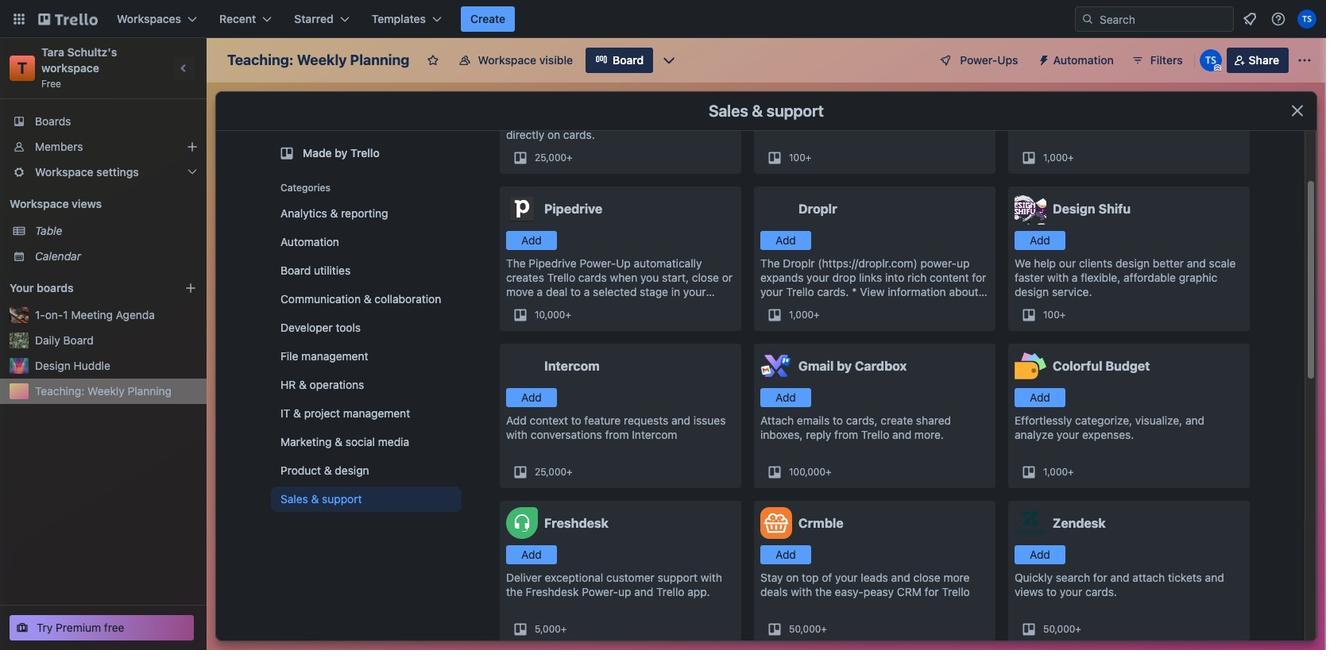 Task type: describe. For each thing, give the bounding box(es) containing it.
workspace for workspace visible
[[478, 53, 536, 67]]

product
[[280, 464, 321, 478]]

deals
[[760, 586, 788, 599]]

faster
[[1015, 271, 1044, 284]]

our
[[1059, 257, 1076, 270]]

try premium free
[[37, 621, 124, 635]]

+ for design shifu
[[1060, 309, 1066, 321]]

back to home image
[[38, 6, 98, 32]]

automation button
[[1031, 48, 1123, 73]]

0 horizontal spatial design
[[335, 464, 369, 478]]

start,
[[662, 271, 689, 284]]

attach
[[1133, 571, 1165, 585]]

show menu image
[[1297, 52, 1313, 68]]

1-
[[35, 308, 45, 322]]

gmail by cardbox
[[799, 359, 907, 373]]

stage
[[640, 285, 668, 299]]

teaching: inside teaching: weekly planning link
[[35, 385, 84, 398]]

1 25,000 from the top
[[535, 152, 567, 164]]

people
[[760, 114, 795, 127]]

create custom forms and collect responses right on your trello board!
[[1015, 99, 1238, 127]]

trello inside create custom forms and collect responses right on your trello board!
[[1083, 114, 1111, 127]]

0 horizontal spatial views
[[72, 197, 102, 211]]

1 vertical spatial 100 +
[[1043, 309, 1066, 321]]

and inside create custom forms and collect responses right on your trello board!
[[1125, 99, 1145, 113]]

to inside the pipedrive power-up automatically creates trello cards when you start, close or move a deal to a selected stage in your sales pipeline.
[[571, 285, 581, 299]]

power-ups
[[960, 53, 1018, 67]]

schultz's
[[67, 45, 117, 59]]

tickets
[[1168, 571, 1202, 585]]

top
[[802, 571, 819, 585]]

trello inside stay on top of your leads and close more deals with the easy-peasy crm for trello
[[942, 586, 970, 599]]

1 horizontal spatial sales & support
[[709, 102, 824, 120]]

& for product & design link
[[324, 464, 332, 478]]

huddle
[[74, 359, 110, 373]]

and right 'tickets'
[[1205, 571, 1224, 585]]

& left the 'do'
[[752, 102, 763, 120]]

budget
[[1106, 359, 1150, 373]]

50,000 for zendesk
[[1043, 624, 1075, 636]]

add for colorful budget
[[1030, 391, 1050, 404]]

workspace for workspace views
[[10, 197, 69, 211]]

by for gmail
[[837, 359, 852, 373]]

agenda
[[116, 308, 155, 322]]

creates
[[506, 271, 544, 284]]

1 vertical spatial sales & support
[[280, 493, 362, 506]]

a inside we help our clients design better and scale faster with a flexible, affordable graphic design service.
[[1072, 271, 1078, 284]]

communication & collaboration link
[[271, 287, 462, 312]]

0 vertical spatial 1,000
[[1043, 152, 1068, 164]]

deal
[[546, 285, 568, 299]]

app.
[[688, 586, 710, 599]]

on inside create custom forms and collect responses right on your trello board!
[[1041, 114, 1054, 127]]

help inside gamify your daily work process to help people do their best work
[[937, 99, 959, 113]]

tara schultz (taraschultz7) image inside primary element
[[1298, 10, 1317, 29]]

the
[[506, 257, 526, 270]]

workspace visible button
[[449, 48, 583, 73]]

+ for gmail by cardbox
[[826, 466, 832, 478]]

boards link
[[0, 109, 207, 134]]

automation inside button
[[1053, 53, 1114, 67]]

premium
[[56, 621, 101, 635]]

analytics & reporting link
[[271, 201, 462, 226]]

calendar
[[35, 249, 81, 263]]

sales inside track your sales pipeline in trello with cases, contacts, leads, & opportunities directly on cards.
[[563, 99, 589, 113]]

trello inside the pipedrive power-up automatically creates trello cards when you start, close or move a deal to a selected stage in your sales pipeline.
[[547, 271, 575, 284]]

workspace settings button
[[0, 160, 207, 185]]

create for create custom forms and collect responses right on your trello board!
[[1015, 99, 1049, 113]]

free
[[41, 78, 61, 90]]

design for design shifu
[[1053, 202, 1096, 216]]

board!
[[1114, 114, 1147, 127]]

tools
[[336, 321, 361, 335]]

0 vertical spatial 1,000 +
[[1043, 152, 1074, 164]]

management inside it & project management link
[[343, 407, 410, 420]]

sales inside the pipedrive power-up automatically creates trello cards when you start, close or move a deal to a selected stage in your sales pipeline.
[[506, 300, 533, 313]]

shared
[[916, 414, 951, 427]]

trello inside deliver exceptional customer support with the freshdesk power-up and trello app.
[[656, 586, 685, 599]]

trello inside track your sales pipeline in trello with cases, contacts, leads, & opportunities directly on cards.
[[648, 99, 676, 113]]

this member is an admin of this board. image
[[1214, 64, 1221, 72]]

+ down the 'do'
[[805, 152, 811, 164]]

5,000
[[535, 624, 561, 636]]

+ for zendesk
[[1075, 624, 1081, 636]]

1 horizontal spatial sales
[[709, 102, 748, 120]]

& inside track your sales pipeline in trello with cases, contacts, leads, & opportunities directly on cards.
[[626, 114, 634, 127]]

inboxes,
[[760, 428, 803, 442]]

add button for design shifu
[[1015, 231, 1066, 250]]

1,000 + for colorful budget
[[1043, 466, 1074, 478]]

& for analytics & reporting link
[[330, 207, 338, 220]]

recent
[[219, 12, 256, 25]]

zendesk
[[1053, 516, 1106, 531]]

customize views image
[[661, 52, 677, 68]]

2 horizontal spatial support
[[767, 102, 824, 120]]

2 25,000 from the top
[[535, 466, 567, 478]]

colorful
[[1053, 359, 1102, 373]]

& for communication & collaboration link
[[364, 292, 372, 306]]

design huddle
[[35, 359, 110, 373]]

planning inside teaching: weekly planning link
[[128, 385, 172, 398]]

0 vertical spatial intercom
[[544, 359, 600, 373]]

workspace navigation collapse icon image
[[173, 57, 195, 79]]

power- inside power-ups "button"
[[960, 53, 997, 67]]

made by trello
[[303, 146, 380, 160]]

your inside gamify your daily work process to help people do their best work
[[800, 99, 822, 113]]

teaching: inside teaching: weekly planning text box
[[227, 52, 294, 68]]

visible
[[539, 53, 573, 67]]

add for freshdesk
[[521, 548, 542, 562]]

add for crmble
[[776, 548, 796, 562]]

context
[[530, 414, 568, 427]]

1 horizontal spatial design
[[1015, 285, 1049, 299]]

board utilities link
[[271, 258, 462, 284]]

with inside add context to feature requests and issues with conversations from intercom
[[506, 428, 528, 442]]

by for made
[[335, 146, 348, 160]]

and left attach
[[1110, 571, 1130, 585]]

on inside stay on top of your leads and close more deals with the easy-peasy crm for trello
[[786, 571, 799, 585]]

members
[[35, 140, 83, 153]]

1
[[63, 308, 68, 322]]

workspace for workspace settings
[[35, 165, 93, 179]]

ups
[[997, 53, 1018, 67]]

hr & operations
[[280, 378, 364, 392]]

forms
[[1093, 99, 1122, 113]]

developer
[[280, 321, 333, 335]]

collect
[[1148, 99, 1182, 113]]

attach emails to cards, create shared inboxes, reply from trello and more.
[[760, 414, 951, 442]]

+ for pipedrive
[[565, 309, 571, 321]]

boards
[[35, 114, 71, 128]]

management inside file management link
[[301, 350, 368, 363]]

add inside add context to feature requests and issues with conversations from intercom
[[506, 414, 527, 427]]

exceptional
[[545, 571, 603, 585]]

try
[[37, 621, 53, 635]]

board for board utilities
[[280, 264, 311, 277]]

issues
[[694, 414, 726, 427]]

the inside deliver exceptional customer support with the freshdesk power-up and trello app.
[[506, 586, 523, 599]]

0 vertical spatial freshdesk
[[544, 516, 609, 531]]

1 vertical spatial 100
[[1043, 309, 1060, 321]]

their
[[815, 114, 838, 127]]

close inside stay on top of your leads and close more deals with the easy-peasy crm for trello
[[913, 571, 941, 585]]

workspace
[[41, 61, 99, 75]]

daily board
[[35, 334, 94, 347]]

add button for gmail by cardbox
[[760, 389, 811, 408]]

flexible,
[[1081, 271, 1121, 284]]

more
[[944, 571, 970, 585]]

& for hr & operations link
[[299, 378, 307, 392]]

search
[[1056, 571, 1090, 585]]

trello inside attach emails to cards, create shared inboxes, reply from trello and more.
[[861, 428, 889, 442]]

power- inside deliver exceptional customer support with the freshdesk power-up and trello app.
[[582, 586, 618, 599]]

the inside stay on top of your leads and close more deals with the easy-peasy crm for trello
[[815, 586, 832, 599]]

boards
[[37, 281, 74, 295]]

open information menu image
[[1271, 11, 1286, 27]]

1 horizontal spatial a
[[584, 285, 590, 299]]

deliver
[[506, 571, 542, 585]]

developer tools
[[280, 321, 361, 335]]

1 25,000 + from the top
[[535, 152, 573, 164]]

+ down custom
[[1068, 152, 1074, 164]]

and inside attach emails to cards, create shared inboxes, reply from trello and more.
[[892, 428, 912, 442]]

cards. inside track your sales pipeline in trello with cases, contacts, leads, & opportunities directly on cards.
[[563, 128, 595, 141]]

free
[[104, 621, 124, 635]]

search image
[[1081, 13, 1094, 25]]

peasy
[[864, 586, 894, 599]]

add for intercom
[[521, 391, 542, 404]]

intercom inside add context to feature requests and issues with conversations from intercom
[[632, 428, 677, 442]]

automation link
[[271, 230, 462, 255]]

0 horizontal spatial a
[[537, 285, 543, 299]]

100,000 +
[[789, 466, 832, 478]]

workspace views
[[10, 197, 102, 211]]

+ down contacts,
[[567, 152, 573, 164]]

design for design huddle
[[35, 359, 71, 373]]

daily
[[35, 334, 60, 347]]

move
[[506, 285, 534, 299]]

board link
[[586, 48, 653, 73]]

2 25,000 + from the top
[[535, 466, 573, 478]]

to inside quickly search for and attach tickets and views to your cards.
[[1046, 586, 1057, 599]]

made by trello link
[[271, 137, 462, 169]]

templates
[[372, 12, 426, 25]]

workspace settings
[[35, 165, 139, 179]]

freshdesk inside deliver exceptional customer support with the freshdesk power-up and trello app.
[[526, 586, 579, 599]]

weekly inside teaching: weekly planning link
[[87, 385, 125, 398]]

and inside we help our clients design better and scale faster with a flexible, affordable graphic design service.
[[1187, 257, 1206, 270]]

analytics & reporting
[[280, 207, 388, 220]]

clients
[[1079, 257, 1113, 270]]

1 vertical spatial work
[[866, 114, 891, 127]]

directly
[[506, 128, 544, 141]]

droplr
[[799, 202, 837, 216]]

to inside gamify your daily work process to help people do their best work
[[924, 99, 934, 113]]

social
[[345, 435, 375, 449]]

filters button
[[1127, 48, 1188, 73]]

with inside track your sales pipeline in trello with cases, contacts, leads, & opportunities directly on cards.
[[679, 99, 700, 113]]

members link
[[0, 134, 207, 160]]

collaboration
[[375, 292, 441, 306]]

add for zendesk
[[1030, 548, 1050, 562]]

add for pipedrive
[[521, 234, 542, 247]]



Task type: vqa. For each thing, say whether or not it's contained in the screenshot.


Task type: locate. For each thing, give the bounding box(es) containing it.
add button for zendesk
[[1015, 546, 1066, 565]]

1,000 + down custom
[[1043, 152, 1074, 164]]

views down quickly
[[1015, 586, 1043, 599]]

1 vertical spatial management
[[343, 407, 410, 420]]

scale
[[1209, 257, 1236, 270]]

file management
[[280, 350, 368, 363]]

cards. down search
[[1085, 586, 1117, 599]]

2 vertical spatial board
[[63, 334, 94, 347]]

and inside deliver exceptional customer support with the freshdesk power-up and trello app.
[[634, 586, 653, 599]]

50,000 + down search
[[1043, 624, 1081, 636]]

1 vertical spatial teaching:
[[35, 385, 84, 398]]

board
[[613, 53, 644, 67], [280, 264, 311, 277], [63, 334, 94, 347]]

communication
[[280, 292, 361, 306]]

intercom down requests
[[632, 428, 677, 442]]

by right 'made'
[[335, 146, 348, 160]]

leads,
[[593, 114, 623, 127]]

1 50,000 + from the left
[[789, 624, 827, 636]]

add button up the
[[506, 231, 557, 250]]

views
[[72, 197, 102, 211], [1015, 586, 1043, 599]]

crm
[[897, 586, 922, 599]]

with down top
[[791, 586, 812, 599]]

for right 'crm'
[[925, 586, 939, 599]]

freshdesk up exceptional
[[544, 516, 609, 531]]

0 vertical spatial 100 +
[[789, 152, 811, 164]]

1 horizontal spatial 100 +
[[1043, 309, 1066, 321]]

1 50,000 from the left
[[789, 624, 821, 636]]

star or unstar board image
[[427, 54, 440, 67]]

workspace inside popup button
[[35, 165, 93, 179]]

from
[[605, 428, 629, 442], [834, 428, 858, 442]]

your down effortlessly
[[1057, 428, 1079, 442]]

1 horizontal spatial weekly
[[297, 52, 347, 68]]

0 horizontal spatial automation
[[280, 235, 339, 249]]

with up 'app.'
[[701, 571, 722, 585]]

leads
[[861, 571, 888, 585]]

from inside add context to feature requests and issues with conversations from intercom
[[605, 428, 629, 442]]

trello up deal
[[547, 271, 575, 284]]

planning inside teaching: weekly planning text box
[[350, 52, 410, 68]]

up
[[616, 257, 631, 270]]

utilities
[[314, 264, 351, 277]]

1,000 up gmail
[[789, 309, 814, 321]]

0 horizontal spatial on
[[547, 128, 560, 141]]

1 vertical spatial power-
[[580, 257, 616, 270]]

2 50,000 from the left
[[1043, 624, 1075, 636]]

design up affordable
[[1116, 257, 1150, 270]]

0 horizontal spatial sales & support
[[280, 493, 362, 506]]

1 from from the left
[[605, 428, 629, 442]]

& left social
[[335, 435, 342, 449]]

design down daily
[[35, 359, 71, 373]]

daily board link
[[35, 333, 197, 349]]

50,000 + for zendesk
[[1043, 624, 1081, 636]]

add button for intercom
[[506, 389, 557, 408]]

quickly
[[1015, 571, 1053, 585]]

with inside stay on top of your leads and close more deals with the easy-peasy crm for trello
[[791, 586, 812, 599]]

with left conversations
[[506, 428, 528, 442]]

intercom
[[544, 359, 600, 373], [632, 428, 677, 442]]

add context to feature requests and issues with conversations from intercom
[[506, 414, 726, 442]]

workspace
[[478, 53, 536, 67], [35, 165, 93, 179], [10, 197, 69, 211]]

1 horizontal spatial by
[[837, 359, 852, 373]]

0 horizontal spatial 100 +
[[789, 152, 811, 164]]

& for it & project management link
[[293, 407, 301, 420]]

1 horizontal spatial for
[[1093, 571, 1107, 585]]

on inside track your sales pipeline in trello with cases, contacts, leads, & opportunities directly on cards.
[[547, 128, 560, 141]]

1 horizontal spatial design
[[1053, 202, 1096, 216]]

teaching: weekly planning link
[[35, 384, 197, 400]]

from down cards, on the bottom
[[834, 428, 858, 442]]

2 vertical spatial workspace
[[10, 197, 69, 211]]

50,000
[[789, 624, 821, 636], [1043, 624, 1075, 636]]

your inside the effortlessly categorize, visualize, and analyze your expenses.
[[1057, 428, 1079, 442]]

1 vertical spatial 1,000 +
[[789, 309, 820, 321]]

2 horizontal spatial on
[[1041, 114, 1054, 127]]

& right hr
[[299, 378, 307, 392]]

1 horizontal spatial close
[[913, 571, 941, 585]]

primary element
[[0, 0, 1326, 38]]

pipedrive inside the pipedrive power-up automatically creates trello cards when you start, close or move a deal to a selected stage in your sales pipeline.
[[529, 257, 577, 270]]

teaching:
[[227, 52, 294, 68], [35, 385, 84, 398]]

board utilities
[[280, 264, 351, 277]]

tara schultz's workspace free
[[41, 45, 120, 90]]

marketing
[[280, 435, 332, 449]]

create up workspace visible button
[[470, 12, 505, 25]]

+ for crmble
[[821, 624, 827, 636]]

1 horizontal spatial teaching: weekly planning
[[227, 52, 410, 68]]

cardbox
[[855, 359, 907, 373]]

visualize,
[[1135, 414, 1182, 427]]

better
[[1153, 257, 1184, 270]]

2 horizontal spatial a
[[1072, 271, 1078, 284]]

100,000
[[789, 466, 826, 478]]

1 vertical spatial for
[[925, 586, 939, 599]]

your inside create custom forms and collect responses right on your trello board!
[[1057, 114, 1080, 127]]

0 horizontal spatial close
[[692, 271, 719, 284]]

1 horizontal spatial 50,000
[[1043, 624, 1075, 636]]

daily
[[825, 99, 849, 113]]

with inside deliver exceptional customer support with the freshdesk power-up and trello app.
[[701, 571, 722, 585]]

tara schultz (taraschultz7) image right open information menu icon
[[1298, 10, 1317, 29]]

0 horizontal spatial board
[[63, 334, 94, 347]]

& right analytics
[[330, 207, 338, 220]]

1 vertical spatial tara schultz (taraschultz7) image
[[1200, 49, 1222, 72]]

0 horizontal spatial sales
[[280, 493, 308, 506]]

when
[[610, 271, 637, 284]]

1 horizontal spatial cards.
[[1085, 586, 1117, 599]]

views inside quickly search for and attach tickets and views to your cards.
[[1015, 586, 1043, 599]]

+ down exceptional
[[561, 624, 567, 636]]

1 vertical spatial pipedrive
[[529, 257, 577, 270]]

create inside button
[[470, 12, 505, 25]]

0 horizontal spatial 100
[[789, 152, 805, 164]]

teaching: weekly planning down starred dropdown button
[[227, 52, 410, 68]]

25,000 + down directly
[[535, 152, 573, 164]]

teaching: down "design huddle" at the bottom of the page
[[35, 385, 84, 398]]

add button for colorful budget
[[1015, 389, 1066, 408]]

add board image
[[184, 282, 197, 295]]

workspaces
[[117, 12, 181, 25]]

a
[[1072, 271, 1078, 284], [537, 285, 543, 299], [584, 285, 590, 299]]

1,000 + up gmail
[[789, 309, 820, 321]]

support inside deliver exceptional customer support with the freshdesk power-up and trello app.
[[658, 571, 698, 585]]

your down search
[[1060, 586, 1082, 599]]

50,000 for crmble
[[789, 624, 821, 636]]

to up conversations
[[571, 414, 581, 427]]

0 vertical spatial pipedrive
[[544, 202, 602, 216]]

1,000 down custom
[[1043, 152, 1068, 164]]

1 horizontal spatial 100
[[1043, 309, 1060, 321]]

+ down deal
[[565, 309, 571, 321]]

1 horizontal spatial help
[[1034, 257, 1056, 270]]

+ down search
[[1075, 624, 1081, 636]]

50,000 + down top
[[789, 624, 827, 636]]

power- inside the pipedrive power-up automatically creates trello cards when you start, close or move a deal to a selected stage in your sales pipeline.
[[580, 257, 616, 270]]

add button up context
[[506, 389, 557, 408]]

add button for droplr
[[760, 231, 811, 250]]

support
[[767, 102, 824, 120], [322, 493, 362, 506], [658, 571, 698, 585]]

0 vertical spatial 25,000 +
[[535, 152, 573, 164]]

in
[[636, 99, 645, 113], [671, 285, 680, 299]]

0 notifications image
[[1240, 10, 1259, 29]]

by inside made by trello link
[[335, 146, 348, 160]]

and right up
[[634, 586, 653, 599]]

trello inside made by trello link
[[350, 146, 380, 160]]

100
[[789, 152, 805, 164], [1043, 309, 1060, 321]]

Board name text field
[[219, 48, 418, 73]]

50,000 + for crmble
[[789, 624, 827, 636]]

freshdesk down exceptional
[[526, 586, 579, 599]]

the down of at the right bottom
[[815, 586, 832, 599]]

stay on top of your leads and close more deals with the easy-peasy crm for trello
[[760, 571, 970, 599]]

0 horizontal spatial weekly
[[87, 385, 125, 398]]

your boards
[[10, 281, 74, 295]]

pipedrive up deal
[[529, 257, 577, 270]]

with down our
[[1047, 271, 1069, 284]]

from inside attach emails to cards, create shared inboxes, reply from trello and more.
[[834, 428, 858, 442]]

10,000
[[535, 309, 565, 321]]

+ up zendesk
[[1068, 466, 1074, 478]]

add for design shifu
[[1030, 234, 1050, 247]]

25,000
[[535, 152, 567, 164], [535, 466, 567, 478]]

0 vertical spatial support
[[767, 102, 824, 120]]

help inside we help our clients design better and scale faster with a flexible, affordable graphic design service.
[[1034, 257, 1056, 270]]

& right leads,
[[626, 114, 634, 127]]

tara schultz (taraschultz7) image
[[1298, 10, 1317, 29], [1200, 49, 1222, 72]]

affordable
[[1124, 271, 1176, 284]]

in down start, on the top of page
[[671, 285, 680, 299]]

sales down the move
[[506, 300, 533, 313]]

on
[[1041, 114, 1054, 127], [547, 128, 560, 141], [786, 571, 799, 585]]

+ down service.
[[1060, 309, 1066, 321]]

workspace down members
[[35, 165, 93, 179]]

to inside attach emails to cards, create shared inboxes, reply from trello and more.
[[833, 414, 843, 427]]

1 vertical spatial help
[[1034, 257, 1056, 270]]

teaching: weekly planning down huddle
[[35, 385, 172, 398]]

& for the sales & support link
[[311, 493, 319, 506]]

& right it
[[293, 407, 301, 420]]

+ for colorful budget
[[1068, 466, 1074, 478]]

add button for pipedrive
[[506, 231, 557, 250]]

0 horizontal spatial help
[[937, 99, 959, 113]]

add button up deliver
[[506, 546, 557, 565]]

board left "utilities"
[[280, 264, 311, 277]]

0 vertical spatial automation
[[1053, 53, 1114, 67]]

50,000 down top
[[789, 624, 821, 636]]

automatically
[[634, 257, 702, 270]]

1 horizontal spatial support
[[658, 571, 698, 585]]

2 vertical spatial on
[[786, 571, 799, 585]]

& down product & design
[[311, 493, 319, 506]]

teaching: down recent dropdown button
[[227, 52, 294, 68]]

sm image
[[1031, 48, 1053, 70]]

your inside track your sales pipeline in trello with cases, contacts, leads, & opportunities directly on cards.
[[537, 99, 560, 113]]

for inside quickly search for and attach tickets and views to your cards.
[[1093, 571, 1107, 585]]

tara schultz (taraschultz7) image right the filters
[[1200, 49, 1222, 72]]

1 horizontal spatial the
[[815, 586, 832, 599]]

power- down exceptional
[[582, 586, 618, 599]]

1 horizontal spatial views
[[1015, 586, 1043, 599]]

0 horizontal spatial the
[[506, 586, 523, 599]]

1 horizontal spatial planning
[[350, 52, 410, 68]]

sales & support left daily
[[709, 102, 824, 120]]

crmble
[[799, 516, 844, 531]]

weekly
[[297, 52, 347, 68], [87, 385, 125, 398]]

a down the cards
[[584, 285, 590, 299]]

your inside quickly search for and attach tickets and views to your cards.
[[1060, 586, 1082, 599]]

2 from from the left
[[834, 428, 858, 442]]

it
[[280, 407, 290, 420]]

add button for crmble
[[760, 546, 811, 565]]

and inside the effortlessly categorize, visualize, and analyze your expenses.
[[1185, 414, 1205, 427]]

for
[[1093, 571, 1107, 585], [925, 586, 939, 599]]

with inside we help our clients design better and scale faster with a flexible, affordable graphic design service.
[[1047, 271, 1069, 284]]

1,000 for droplr
[[789, 309, 814, 321]]

cards. down contacts,
[[563, 128, 595, 141]]

design
[[1116, 257, 1150, 270], [1015, 285, 1049, 299], [335, 464, 369, 478]]

0 vertical spatial close
[[692, 271, 719, 284]]

add for gmail by cardbox
[[776, 391, 796, 404]]

1 vertical spatial board
[[280, 264, 311, 277]]

workspace up "table"
[[10, 197, 69, 211]]

to inside add context to feature requests and issues with conversations from intercom
[[571, 414, 581, 427]]

Search field
[[1094, 7, 1233, 31]]

design down the faster
[[1015, 285, 1049, 299]]

0 horizontal spatial teaching: weekly planning
[[35, 385, 172, 398]]

help up the faster
[[1034, 257, 1056, 270]]

for inside stay on top of your leads and close more deals with the easy-peasy crm for trello
[[925, 586, 939, 599]]

close inside the pipedrive power-up automatically creates trello cards when you start, close or move a deal to a selected stage in your sales pipeline.
[[692, 271, 719, 284]]

your inside the pipedrive power-up automatically creates trello cards when you start, close or move a deal to a selected stage in your sales pipeline.
[[683, 285, 706, 299]]

+ up gmail
[[814, 309, 820, 321]]

2 vertical spatial 1,000 +
[[1043, 466, 1074, 478]]

0 vertical spatial design
[[1053, 202, 1096, 216]]

it & project management link
[[271, 401, 462, 427]]

0 horizontal spatial 50,000 +
[[789, 624, 827, 636]]

2 50,000 + from the left
[[1043, 624, 1081, 636]]

1-on-1 meeting agenda
[[35, 308, 155, 322]]

1 vertical spatial weekly
[[87, 385, 125, 398]]

we help our clients design better and scale faster with a flexible, affordable graphic design service.
[[1015, 257, 1236, 299]]

0 vertical spatial by
[[335, 146, 348, 160]]

create inside create custom forms and collect responses right on your trello board!
[[1015, 99, 1049, 113]]

the pipedrive power-up automatically creates trello cards when you start, close or move a deal to a selected stage in your sales pipeline.
[[506, 257, 733, 313]]

your down custom
[[1057, 114, 1080, 127]]

on right right
[[1041, 114, 1054, 127]]

sales & support down product & design
[[280, 493, 362, 506]]

shifu
[[1099, 202, 1131, 216]]

design shifu
[[1053, 202, 1131, 216]]

weekly inside teaching: weekly planning text box
[[297, 52, 347, 68]]

in inside track your sales pipeline in trello with cases, contacts, leads, & opportunities directly on cards.
[[636, 99, 645, 113]]

to down quickly
[[1046, 586, 1057, 599]]

your boards with 4 items element
[[10, 279, 161, 298]]

1 horizontal spatial create
[[1015, 99, 1049, 113]]

for right search
[[1093, 571, 1107, 585]]

developer tools link
[[271, 315, 462, 341]]

2 the from the left
[[815, 586, 832, 599]]

create for create
[[470, 12, 505, 25]]

1,000 for colorful budget
[[1043, 466, 1068, 478]]

filters
[[1150, 53, 1183, 67]]

create up right
[[1015, 99, 1049, 113]]

1 horizontal spatial board
[[280, 264, 311, 277]]

sales left gamify
[[709, 102, 748, 120]]

and inside add context to feature requests and issues with conversations from intercom
[[671, 414, 691, 427]]

0 horizontal spatial planning
[[128, 385, 172, 398]]

customer
[[606, 571, 655, 585]]

0 vertical spatial workspace
[[478, 53, 536, 67]]

management
[[301, 350, 368, 363], [343, 407, 410, 420]]

trello down forms
[[1083, 114, 1111, 127]]

help right "process"
[[937, 99, 959, 113]]

1 horizontal spatial automation
[[1053, 53, 1114, 67]]

0 vertical spatial sales
[[709, 102, 748, 120]]

0 vertical spatial sales
[[563, 99, 589, 113]]

board for board
[[613, 53, 644, 67]]

your
[[10, 281, 34, 295]]

teaching: weekly planning inside text box
[[227, 52, 410, 68]]

0 horizontal spatial sales
[[506, 300, 533, 313]]

stay
[[760, 571, 783, 585]]

with up opportunities
[[679, 99, 700, 113]]

0 vertical spatial create
[[470, 12, 505, 25]]

hr & operations link
[[271, 373, 462, 398]]

and down create
[[892, 428, 912, 442]]

0 horizontal spatial in
[[636, 99, 645, 113]]

1 horizontal spatial 50,000 +
[[1043, 624, 1081, 636]]

+ for freshdesk
[[561, 624, 567, 636]]

+ for droplr
[[814, 309, 820, 321]]

work up best
[[852, 99, 877, 113]]

2 horizontal spatial design
[[1116, 257, 1150, 270]]

table
[[35, 224, 62, 238]]

& down board utilities link
[[364, 292, 372, 306]]

& right product
[[324, 464, 332, 478]]

power-ups button
[[928, 48, 1028, 73]]

1 vertical spatial workspace
[[35, 165, 93, 179]]

0 vertical spatial design
[[1116, 257, 1150, 270]]

2 vertical spatial power-
[[582, 586, 618, 599]]

1,000 + for droplr
[[789, 309, 820, 321]]

25,000 down directly
[[535, 152, 567, 164]]

emails
[[797, 414, 830, 427]]

1 vertical spatial teaching: weekly planning
[[35, 385, 172, 398]]

file
[[280, 350, 298, 363]]

0 vertical spatial cards.
[[563, 128, 595, 141]]

add for droplr
[[776, 234, 796, 247]]

5,000 +
[[535, 624, 567, 636]]

your up the 'do'
[[800, 99, 822, 113]]

planning down templates on the left top of the page
[[350, 52, 410, 68]]

workspace down create button
[[478, 53, 536, 67]]

0 vertical spatial on
[[1041, 114, 1054, 127]]

cards. inside quickly search for and attach tickets and views to your cards.
[[1085, 586, 1117, 599]]

create button
[[461, 6, 515, 32]]

1 vertical spatial on
[[547, 128, 560, 141]]

board up "design huddle" at the bottom of the page
[[63, 334, 94, 347]]

effortlessly categorize, visualize, and analyze your expenses.
[[1015, 414, 1205, 442]]

management up the operations
[[301, 350, 368, 363]]

0 horizontal spatial intercom
[[544, 359, 600, 373]]

add button down droplr
[[760, 231, 811, 250]]

of
[[822, 571, 832, 585]]

0 vertical spatial teaching:
[[227, 52, 294, 68]]

expenses.
[[1082, 428, 1134, 442]]

0 horizontal spatial cards.
[[563, 128, 595, 141]]

1 the from the left
[[506, 586, 523, 599]]

1 horizontal spatial teaching:
[[227, 52, 294, 68]]

0 horizontal spatial by
[[335, 146, 348, 160]]

1 horizontal spatial from
[[834, 428, 858, 442]]

0 vertical spatial in
[[636, 99, 645, 113]]

and left the issues
[[671, 414, 691, 427]]

views down workspace settings
[[72, 197, 102, 211]]

1 vertical spatial 25,000
[[535, 466, 567, 478]]

0 vertical spatial tara schultz (taraschultz7) image
[[1298, 10, 1317, 29]]

automation down search image
[[1053, 53, 1114, 67]]

1 vertical spatial 25,000 +
[[535, 466, 573, 478]]

on down contacts,
[[547, 128, 560, 141]]

from down the feature
[[605, 428, 629, 442]]

0 vertical spatial help
[[937, 99, 959, 113]]

table link
[[35, 223, 197, 239]]

0 horizontal spatial support
[[322, 493, 362, 506]]

workspace inside button
[[478, 53, 536, 67]]

100 + down service.
[[1043, 309, 1066, 321]]

1 horizontal spatial in
[[671, 285, 680, 299]]

marketing & social media
[[280, 435, 409, 449]]

add button for freshdesk
[[506, 546, 557, 565]]

track
[[506, 99, 534, 113]]

+ for intercom
[[567, 466, 573, 478]]

weekly down starred dropdown button
[[297, 52, 347, 68]]

close left or
[[692, 271, 719, 284]]

settings
[[96, 165, 139, 179]]

1,000 down analyze
[[1043, 466, 1068, 478]]

on left top
[[786, 571, 799, 585]]

your inside stay on top of your leads and close more deals with the easy-peasy crm for trello
[[835, 571, 858, 585]]

2 vertical spatial design
[[335, 464, 369, 478]]

1 vertical spatial 1,000
[[789, 309, 814, 321]]

design huddle link
[[35, 358, 197, 374]]

automation
[[1053, 53, 1114, 67], [280, 235, 339, 249]]

+ down the reply
[[826, 466, 832, 478]]

sales & support link
[[271, 487, 462, 513]]

0 vertical spatial 25,000
[[535, 152, 567, 164]]

deliver exceptional customer support with the freshdesk power-up and trello app.
[[506, 571, 722, 599]]

your up contacts,
[[537, 99, 560, 113]]

in inside the pipedrive power-up automatically creates trello cards when you start, close or move a deal to a selected stage in your sales pipeline.
[[671, 285, 680, 299]]

pipedrive up the cards
[[544, 202, 602, 216]]

& for marketing & social media link
[[335, 435, 342, 449]]

1 horizontal spatial on
[[786, 571, 799, 585]]

trello left 'app.'
[[656, 586, 685, 599]]

0 vertical spatial work
[[852, 99, 877, 113]]

and inside stay on top of your leads and close more deals with the easy-peasy crm for trello
[[891, 571, 910, 585]]

a up service.
[[1072, 271, 1078, 284]]

file management link
[[271, 344, 462, 369]]



